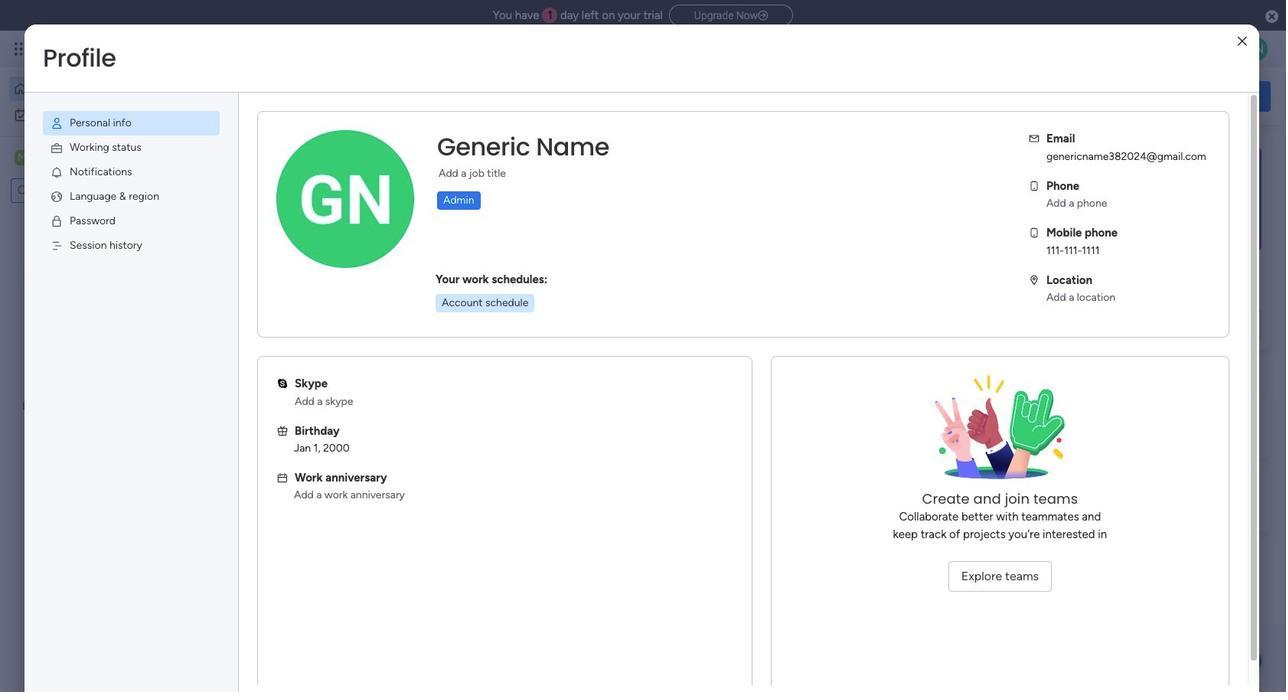Task type: describe. For each thing, give the bounding box(es) containing it.
dapulse close image
[[1266, 9, 1279, 25]]

public board image
[[509, 310, 526, 327]]

6 menu item from the top
[[43, 234, 220, 258]]

notifications image
[[50, 165, 64, 179]]

dapulse rightstroke image
[[758, 10, 768, 21]]

close image
[[1238, 36, 1248, 47]]

Search in workspace field
[[32, 182, 110, 200]]

1 option from the top
[[9, 77, 186, 101]]

v2 bolt switch image
[[1174, 88, 1183, 105]]

public board image
[[256, 310, 273, 327]]

1 menu item from the top
[[43, 111, 220, 136]]

password image
[[50, 214, 64, 228]]

close recently visited image
[[237, 155, 255, 174]]

1 vertical spatial workspace image
[[262, 493, 299, 530]]

4 menu item from the top
[[43, 185, 220, 209]]

component image
[[256, 334, 270, 348]]

session history image
[[50, 239, 64, 253]]

component image
[[509, 334, 523, 348]]

v2 user feedback image
[[1054, 88, 1066, 105]]



Task type: vqa. For each thing, say whether or not it's contained in the screenshot.
Public board icon related to component icon
no



Task type: locate. For each thing, give the bounding box(es) containing it.
workspace selection element
[[15, 149, 128, 169]]

working status image
[[50, 141, 64, 155]]

3 menu item from the top
[[43, 160, 220, 185]]

2 menu item from the top
[[43, 136, 220, 160]]

option
[[9, 77, 186, 101], [9, 103, 186, 127]]

workspace image
[[15, 149, 30, 166], [262, 493, 299, 530]]

add to favorites image
[[457, 311, 472, 326]]

clear search image
[[111, 183, 126, 198]]

5 menu item from the top
[[43, 209, 220, 234]]

getting started element
[[1042, 396, 1271, 458]]

no teams image
[[924, 375, 1077, 490]]

option up the personal info image at the left of the page
[[9, 77, 186, 101]]

2 option from the top
[[9, 103, 186, 127]]

menu menu
[[25, 93, 238, 277]]

close my workspaces image
[[237, 447, 255, 466]]

templates image image
[[1055, 146, 1258, 252]]

0 horizontal spatial workspace image
[[15, 149, 30, 166]]

select product image
[[14, 41, 29, 57]]

None field
[[434, 131, 614, 163]]

0 vertical spatial workspace image
[[15, 149, 30, 166]]

option up workspace selection element
[[9, 103, 186, 127]]

generic name image
[[1244, 37, 1268, 61]]

1 vertical spatial option
[[9, 103, 186, 127]]

open update feed (inbox) image
[[237, 395, 255, 414]]

personal info image
[[50, 116, 64, 130]]

0 vertical spatial option
[[9, 77, 186, 101]]

quick search results list box
[[237, 174, 1005, 377]]

1 horizontal spatial workspace image
[[262, 493, 299, 530]]

menu item
[[43, 111, 220, 136], [43, 136, 220, 160], [43, 160, 220, 185], [43, 185, 220, 209], [43, 209, 220, 234], [43, 234, 220, 258]]

language & region image
[[50, 190, 64, 204]]



